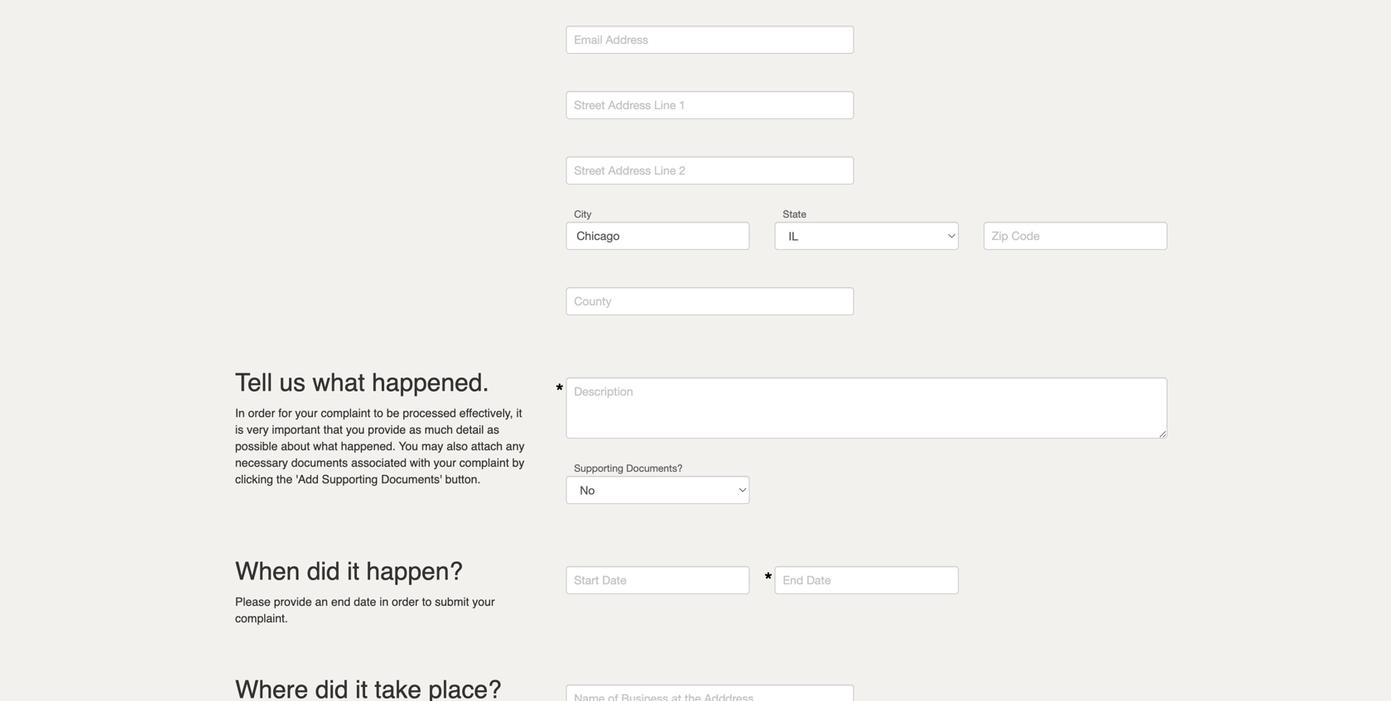 Task type: describe. For each thing, give the bounding box(es) containing it.
when did it happen?
[[235, 557, 463, 586]]

email address
[[574, 33, 648, 46]]

1 horizontal spatial your
[[434, 456, 456, 470]]

'add
[[296, 473, 319, 486]]

attach
[[471, 440, 503, 453]]

1
[[679, 98, 686, 112]]

supporting documents?
[[574, 462, 683, 474]]

very
[[247, 423, 269, 436]]

order inside in order for your complaint to be processed effectively, it is very important that you provide as much detail as possible about what happened. you may also attach any necessary documents associated with your complaint by clicking the 'add supporting documents' button.
[[248, 407, 275, 420]]

is
[[235, 423, 244, 436]]

also
[[447, 440, 468, 453]]

in
[[380, 595, 389, 609]]

your inside please provide an end date in order to submit your complaint.
[[472, 595, 495, 609]]

0 vertical spatial what
[[312, 368, 365, 397]]

necessary
[[235, 456, 288, 470]]

line for 1
[[654, 98, 676, 112]]

2
[[679, 164, 686, 177]]

zip code
[[992, 229, 1040, 243]]

may
[[421, 440, 443, 453]]

1 horizontal spatial supporting
[[574, 462, 623, 474]]

processed
[[403, 407, 456, 420]]

county
[[574, 294, 611, 308]]

End Date text field
[[775, 566, 959, 595]]

happened. inside in order for your complaint to be processed effectively, it is very important that you provide as much detail as possible about what happened. you may also attach any necessary documents associated with your complaint by clicking the 'add supporting documents' button.
[[341, 440, 396, 453]]

1 as from the left
[[409, 423, 421, 436]]

street for street address line 1
[[574, 98, 605, 112]]

documents?
[[626, 462, 683, 474]]

City text field
[[566, 222, 750, 250]]

about
[[281, 440, 310, 453]]

start date
[[574, 573, 627, 587]]

Description text field
[[566, 378, 1168, 439]]

be
[[387, 407, 399, 420]]

what inside in order for your complaint to be processed effectively, it is very important that you provide as much detail as possible about what happened. you may also attach any necessary documents associated with your complaint by clicking the 'add supporting documents' button.
[[313, 440, 338, 453]]

street address line 1
[[574, 98, 686, 112]]

in order for your complaint to be processed effectively, it is very important that you provide as much detail as possible about what happened. you may also attach any necessary documents associated with your complaint by clicking the 'add supporting documents' button.
[[235, 407, 525, 486]]

code
[[1012, 229, 1040, 243]]

tell us what happened.
[[235, 368, 489, 397]]

Email Address text field
[[566, 26, 854, 54]]

0 horizontal spatial it
[[347, 557, 359, 586]]

complaint.
[[235, 612, 288, 625]]

0 horizontal spatial complaint
[[321, 407, 370, 420]]

date for end date
[[807, 573, 831, 587]]

city
[[574, 208, 592, 220]]

you
[[399, 440, 418, 453]]

Street Address Line 1 text field
[[566, 91, 854, 119]]

it inside in order for your complaint to be processed effectively, it is very important that you provide as much detail as possible about what happened. you may also attach any necessary documents associated with your complaint by clicking the 'add supporting documents' button.
[[516, 407, 522, 420]]

provide inside in order for your complaint to be processed effectively, it is very important that you provide as much detail as possible about what happened. you may also attach any necessary documents associated with your complaint by clicking the 'add supporting documents' button.
[[368, 423, 406, 436]]

date
[[354, 595, 376, 609]]

start
[[574, 573, 599, 587]]

in
[[235, 407, 245, 420]]

with
[[410, 456, 430, 470]]



Task type: vqa. For each thing, say whether or not it's contained in the screenshot.
the Please provide an end date in order to submit your complaint.
yes



Task type: locate. For each thing, give the bounding box(es) containing it.
as
[[409, 423, 421, 436], [487, 423, 499, 436]]

as up attach on the bottom left of page
[[487, 423, 499, 436]]

address for email address
[[606, 33, 648, 46]]

what right us
[[312, 368, 365, 397]]

Name of Business at the Adddress text field
[[566, 685, 854, 701]]

street
[[574, 98, 605, 112], [574, 164, 605, 177]]

0 vertical spatial complaint
[[321, 407, 370, 420]]

0 vertical spatial provide
[[368, 423, 406, 436]]

tell
[[235, 368, 272, 397]]

happen?
[[366, 557, 463, 586]]

street for street address line 2
[[574, 164, 605, 177]]

1 line from the top
[[654, 98, 676, 112]]

it right did
[[347, 557, 359, 586]]

end
[[331, 595, 351, 609]]

0 vertical spatial address
[[606, 33, 648, 46]]

provide down be
[[368, 423, 406, 436]]

you
[[346, 423, 365, 436]]

end date
[[783, 573, 831, 587]]

1 horizontal spatial to
[[422, 595, 432, 609]]

date right the "start" on the left
[[602, 573, 627, 587]]

line
[[654, 98, 676, 112], [654, 164, 676, 177]]

that
[[323, 423, 343, 436]]

0 horizontal spatial your
[[295, 407, 318, 420]]

1 horizontal spatial date
[[807, 573, 831, 587]]

complaint up you
[[321, 407, 370, 420]]

to
[[374, 407, 383, 420], [422, 595, 432, 609]]

us
[[279, 368, 306, 397]]

2 vertical spatial address
[[608, 164, 651, 177]]

date right end
[[807, 573, 831, 587]]

associated
[[351, 456, 407, 470]]

1 horizontal spatial complaint
[[459, 456, 509, 470]]

2 date from the left
[[807, 573, 831, 587]]

to inside please provide an end date in order to submit your complaint.
[[422, 595, 432, 609]]

0 horizontal spatial supporting
[[322, 473, 378, 486]]

1 vertical spatial what
[[313, 440, 338, 453]]

the
[[276, 473, 293, 486]]

Start Date text field
[[566, 566, 750, 595]]

1 vertical spatial order
[[392, 595, 419, 609]]

your down also
[[434, 456, 456, 470]]

0 horizontal spatial provide
[[274, 595, 312, 609]]

1 date from the left
[[602, 573, 627, 587]]

1 vertical spatial provide
[[274, 595, 312, 609]]

address
[[606, 33, 648, 46], [608, 98, 651, 112], [608, 164, 651, 177]]

2 line from the top
[[654, 164, 676, 177]]

supporting inside in order for your complaint to be processed effectively, it is very important that you provide as much detail as possible about what happened. you may also attach any necessary documents associated with your complaint by clicking the 'add supporting documents' button.
[[322, 473, 378, 486]]

Street Address Line 2 text field
[[566, 157, 854, 185]]

much
[[425, 423, 453, 436]]

order inside please provide an end date in order to submit your complaint.
[[392, 595, 419, 609]]

to left be
[[374, 407, 383, 420]]

as up you on the left of the page
[[409, 423, 421, 436]]

supporting left documents?
[[574, 462, 623, 474]]

line left 1
[[654, 98, 676, 112]]

an
[[315, 595, 328, 609]]

0 vertical spatial your
[[295, 407, 318, 420]]

description
[[574, 385, 633, 398]]

supporting down associated
[[322, 473, 378, 486]]

detail
[[456, 423, 484, 436]]

it right effectively,
[[516, 407, 522, 420]]

provide inside please provide an end date in order to submit your complaint.
[[274, 595, 312, 609]]

it
[[516, 407, 522, 420], [347, 557, 359, 586]]

2 vertical spatial your
[[472, 595, 495, 609]]

for
[[278, 407, 292, 420]]

0 vertical spatial street
[[574, 98, 605, 112]]

did
[[307, 557, 340, 586]]

0 horizontal spatial as
[[409, 423, 421, 436]]

1 horizontal spatial order
[[392, 595, 419, 609]]

address left 2
[[608, 164, 651, 177]]

order right in
[[392, 595, 419, 609]]

address for street address line 1
[[608, 98, 651, 112]]

0 vertical spatial happened.
[[372, 368, 489, 397]]

any
[[506, 440, 525, 453]]

to inside in order for your complaint to be processed effectively, it is very important that you provide as much detail as possible about what happened. you may also attach any necessary documents associated with your complaint by clicking the 'add supporting documents' button.
[[374, 407, 383, 420]]

supporting
[[574, 462, 623, 474], [322, 473, 378, 486]]

street up city
[[574, 164, 605, 177]]

complaint down attach on the bottom left of page
[[459, 456, 509, 470]]

provide left an
[[274, 595, 312, 609]]

street down email
[[574, 98, 605, 112]]

1 vertical spatial happened.
[[341, 440, 396, 453]]

complaint
[[321, 407, 370, 420], [459, 456, 509, 470]]

by
[[512, 456, 524, 470]]

happened. up associated
[[341, 440, 396, 453]]

2 street from the top
[[574, 164, 605, 177]]

order up very
[[248, 407, 275, 420]]

documents'
[[381, 473, 442, 486]]

state
[[783, 208, 806, 220]]

documents
[[291, 456, 348, 470]]

1 horizontal spatial it
[[516, 407, 522, 420]]

zip
[[992, 229, 1008, 243]]

end
[[783, 573, 803, 587]]

0 horizontal spatial order
[[248, 407, 275, 420]]

your right submit
[[472, 595, 495, 609]]

button.
[[445, 473, 481, 486]]

0 horizontal spatial to
[[374, 407, 383, 420]]

important
[[272, 423, 320, 436]]

1 vertical spatial your
[[434, 456, 456, 470]]

1 horizontal spatial as
[[487, 423, 499, 436]]

to left submit
[[422, 595, 432, 609]]

possible
[[235, 440, 278, 453]]

email
[[574, 33, 602, 46]]

0 vertical spatial order
[[248, 407, 275, 420]]

please
[[235, 595, 271, 609]]

effectively,
[[459, 407, 513, 420]]

what
[[312, 368, 365, 397], [313, 440, 338, 453]]

your
[[295, 407, 318, 420], [434, 456, 456, 470], [472, 595, 495, 609]]

1 vertical spatial complaint
[[459, 456, 509, 470]]

0 vertical spatial it
[[516, 407, 522, 420]]

0 horizontal spatial date
[[602, 573, 627, 587]]

address left 1
[[608, 98, 651, 112]]

1 vertical spatial street
[[574, 164, 605, 177]]

2 horizontal spatial your
[[472, 595, 495, 609]]

date
[[602, 573, 627, 587], [807, 573, 831, 587]]

1 horizontal spatial provide
[[368, 423, 406, 436]]

when
[[235, 557, 300, 586]]

date for start date
[[602, 573, 627, 587]]

2 as from the left
[[487, 423, 499, 436]]

order
[[248, 407, 275, 420], [392, 595, 419, 609]]

clicking
[[235, 473, 273, 486]]

1 vertical spatial line
[[654, 164, 676, 177]]

street address line 2
[[574, 164, 686, 177]]

address right email
[[606, 33, 648, 46]]

provide
[[368, 423, 406, 436], [274, 595, 312, 609]]

1 street from the top
[[574, 98, 605, 112]]

0 vertical spatial to
[[374, 407, 383, 420]]

address for street address line 2
[[608, 164, 651, 177]]

please provide an end date in order to submit your complaint.
[[235, 595, 495, 625]]

happened.
[[372, 368, 489, 397], [341, 440, 396, 453]]

0 vertical spatial line
[[654, 98, 676, 112]]

County text field
[[566, 287, 854, 315]]

your up important
[[295, 407, 318, 420]]

submit
[[435, 595, 469, 609]]

1 vertical spatial it
[[347, 557, 359, 586]]

what up documents
[[313, 440, 338, 453]]

Zip Code text field
[[984, 222, 1168, 250]]

happened. up processed
[[372, 368, 489, 397]]

1 vertical spatial address
[[608, 98, 651, 112]]

1 vertical spatial to
[[422, 595, 432, 609]]

line left 2
[[654, 164, 676, 177]]

line for 2
[[654, 164, 676, 177]]



